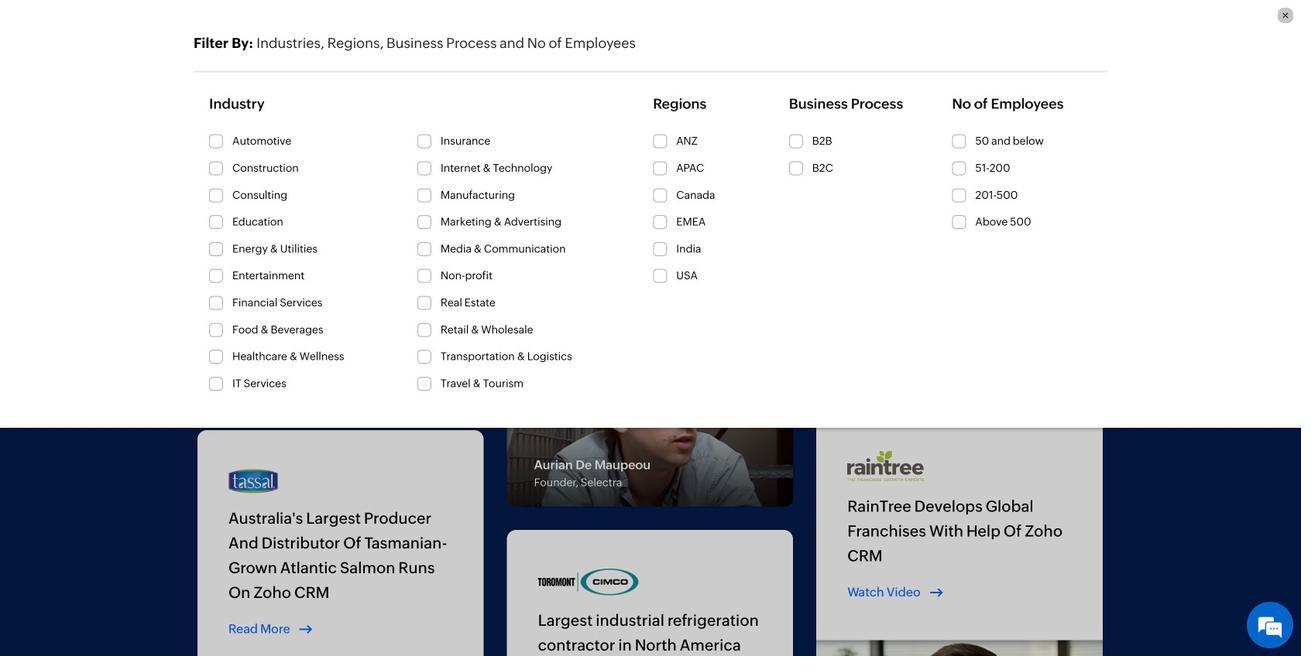 Task type: locate. For each thing, give the bounding box(es) containing it.
greg robinson image
[[1271, 8, 1298, 35]]



Task type: vqa. For each thing, say whether or not it's contained in the screenshot.
the Brent Dowling | Zoho CRM Customer image
yes



Task type: describe. For each thing, give the bounding box(es) containing it.
brent dowling | zoho crm customer image
[[817, 641, 1103, 657]]

aurian de maupeou | zoho crm customer image
[[507, 332, 793, 507]]



